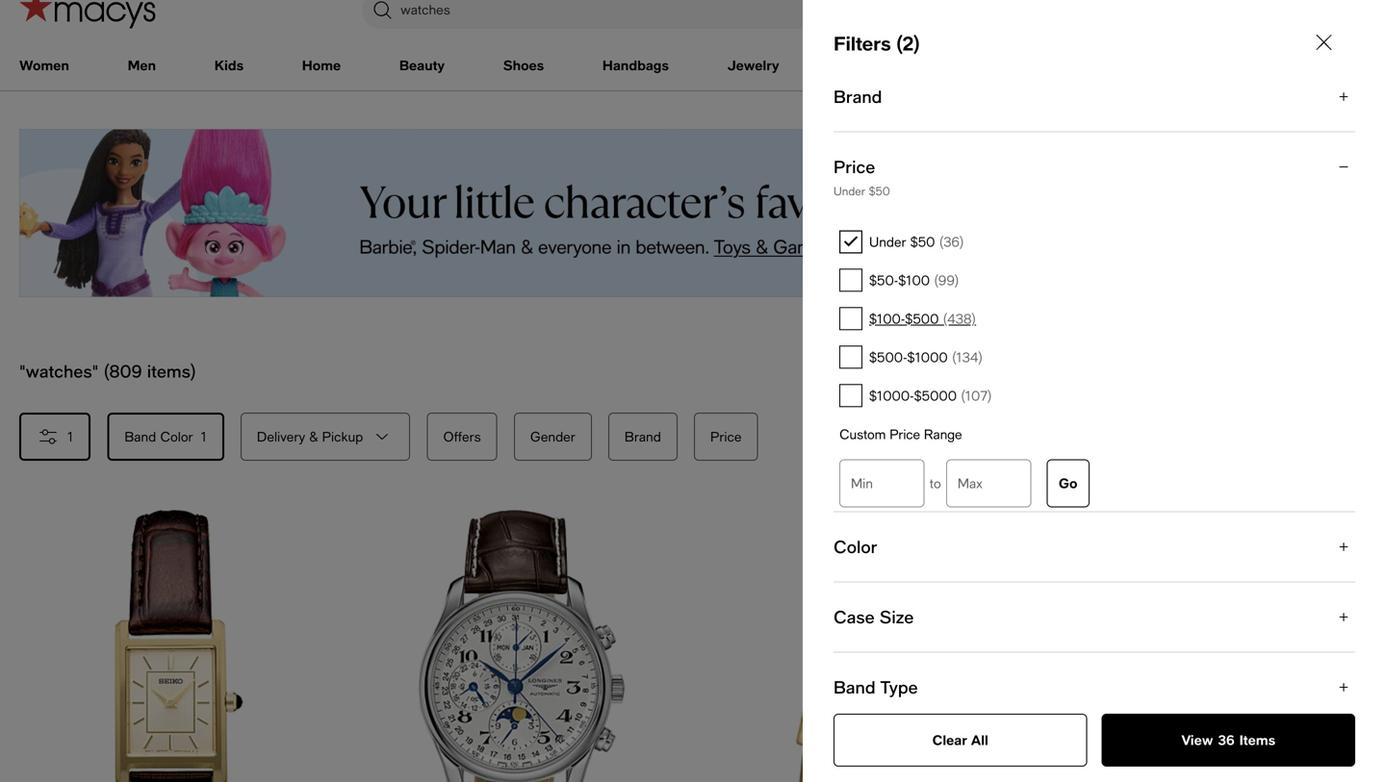 Task type: vqa. For each thing, say whether or not it's contained in the screenshot.
'Brand' to the right
yes



Task type: locate. For each thing, give the bounding box(es) containing it.
1 horizontal spatial price
[[834, 156, 875, 177]]

items)
[[147, 361, 196, 382]]

$50
[[869, 184, 890, 198], [911, 234, 935, 250]]

range
[[924, 427, 962, 442]]

band
[[125, 429, 156, 445], [834, 677, 876, 698]]

price left "range"
[[890, 427, 920, 442]]

color inside content drawer dialog
[[834, 537, 878, 557]]

$1000-
[[869, 388, 914, 404]]

gender link
[[514, 413, 608, 461]]

1 vertical spatial $50
[[911, 234, 935, 250]]

1 horizontal spatial brand
[[834, 86, 882, 107]]

offers
[[443, 429, 481, 445]]

view 36 items
[[1182, 733, 1276, 749]]

1 inside button
[[67, 429, 73, 445]]

brand down filters
[[834, 86, 882, 107]]

0 horizontal spatial color
[[160, 429, 193, 445]]

max number field
[[946, 460, 1032, 508]]

0 vertical spatial band
[[125, 429, 156, 445]]

1 horizontal spatial 1
[[201, 429, 207, 445]]

color down 1 "number field"
[[834, 537, 878, 557]]

0 horizontal spatial price
[[711, 429, 742, 445]]

0 horizontal spatial band
[[125, 429, 156, 445]]

to
[[930, 476, 941, 492]]

brand inside button
[[625, 429, 661, 445]]

band inside content drawer dialog
[[834, 677, 876, 698]]

items
[[1240, 733, 1276, 749]]

0 horizontal spatial brand
[[625, 429, 661, 445]]

$500-
[[869, 350, 908, 365]]

1 horizontal spatial $50
[[911, 234, 935, 250]]

$50 left "(36)" at the top of the page
[[911, 234, 935, 250]]

$50 up under $50 (36)
[[869, 184, 890, 198]]

0 horizontal spatial 1
[[67, 429, 73, 445]]

brand
[[834, 86, 882, 107], [625, 429, 661, 445]]

$50 for under $50 (36)
[[911, 234, 935, 250]]

price right 'brand' link
[[711, 429, 742, 445]]

band left type
[[834, 677, 876, 698]]

1 1 from the left
[[67, 429, 73, 445]]

$50-
[[869, 272, 899, 288]]

0 vertical spatial $50
[[869, 184, 890, 198]]

$500
[[905, 311, 939, 327]]

brand inside content drawer dialog
[[834, 86, 882, 107]]

1 vertical spatial brand
[[625, 429, 661, 445]]

gender
[[530, 429, 576, 445]]

price up under $50
[[834, 156, 875, 177]]

go
[[1059, 476, 1078, 492]]

0 vertical spatial brand
[[834, 86, 882, 107]]

1 vertical spatial under
[[869, 234, 907, 250]]

None checkbox
[[834, 223, 1356, 261], [834, 261, 1356, 300], [834, 300, 1356, 338], [834, 338, 1356, 377], [834, 377, 1356, 415], [834, 223, 1356, 261], [834, 261, 1356, 300], [834, 300, 1356, 338], [834, 338, 1356, 377], [834, 377, 1356, 415]]

brand right gender link
[[625, 429, 661, 445]]

36
[[1218, 733, 1235, 749]]

color down items) at the left of page
[[160, 429, 193, 445]]

1 vertical spatial band
[[834, 677, 876, 698]]

size
[[880, 607, 914, 628]]

price
[[834, 156, 875, 177], [890, 427, 920, 442], [711, 429, 742, 445]]

all
[[971, 733, 989, 749]]

0 horizontal spatial $50
[[869, 184, 890, 198]]

band down (809
[[125, 429, 156, 445]]

clear all button
[[834, 714, 1088, 767]]

go button
[[1047, 460, 1090, 508]]

2 1 from the left
[[201, 429, 207, 445]]

0 horizontal spatial under
[[834, 184, 866, 198]]

1 horizontal spatial color
[[834, 537, 878, 557]]

1 horizontal spatial band
[[834, 677, 876, 698]]

(99)
[[934, 272, 959, 288]]

price link
[[694, 413, 771, 461]]

price button
[[694, 413, 758, 461]]

under
[[834, 184, 866, 198], [869, 234, 907, 250]]

1 horizontal spatial under
[[869, 234, 907, 250]]

brand link
[[608, 413, 694, 461]]

$1000-$5000 (107)
[[869, 388, 992, 404]]

color
[[160, 429, 193, 445], [834, 537, 878, 557]]

0 vertical spatial under
[[834, 184, 866, 198]]

1
[[67, 429, 73, 445], [201, 429, 207, 445]]

1 number field
[[840, 460, 925, 508]]

price inside price 'button'
[[711, 429, 742, 445]]

custom
[[840, 427, 886, 442]]

1 vertical spatial color
[[834, 537, 878, 557]]



Task type: describe. For each thing, give the bounding box(es) containing it.
reskin image
[[1338, 0, 1365, 23]]

under for under $50
[[834, 184, 866, 198]]

band for band type
[[834, 677, 876, 698]]

"watches"
[[19, 361, 98, 382]]

brand button
[[608, 413, 678, 461]]

under $50 (36)
[[869, 234, 964, 250]]

$1000
[[908, 350, 948, 365]]

(809
[[103, 361, 142, 382]]

advertisement element
[[19, 129, 1367, 298]]

price for price 'button'
[[711, 429, 742, 445]]

filters
[[834, 32, 891, 55]]

clear
[[933, 733, 968, 749]]

$100-$500 (438)
[[869, 311, 976, 327]]

1 button
[[19, 413, 91, 461]]

$100-
[[869, 311, 905, 327]]

case
[[834, 607, 875, 628]]

custom price range
[[840, 427, 962, 442]]

$50 for under $50
[[869, 184, 890, 198]]

content drawer dialog
[[803, 0, 1386, 783]]

"watches"                                                     (809 items) status
[[19, 361, 196, 382]]

band for band color 1
[[125, 429, 156, 445]]

(107)
[[961, 388, 992, 404]]

under for under $50 (36)
[[869, 234, 907, 250]]

offers link
[[427, 413, 514, 461]]

offers button
[[427, 413, 497, 461]]

$5000
[[914, 388, 957, 404]]

$500-$1000 (134)
[[869, 350, 983, 365]]

(2)
[[896, 32, 920, 55]]

$50-$100 (99)
[[869, 272, 959, 288]]

under $50
[[834, 184, 890, 198]]

filters (2)
[[834, 32, 920, 55]]

"watches"                                                     (809 items)
[[19, 361, 196, 382]]

type
[[880, 677, 918, 698]]

2 horizontal spatial price
[[890, 427, 920, 442]]

gender button
[[514, 413, 592, 461]]

view
[[1182, 733, 1214, 749]]

(36)
[[939, 234, 964, 250]]

(134)
[[952, 350, 983, 365]]

$100
[[899, 272, 930, 288]]

price for price element
[[834, 156, 875, 177]]

(438)
[[943, 311, 976, 327]]

price element
[[834, 131, 1356, 527]]

band color 1
[[125, 429, 207, 445]]

clear all
[[933, 733, 989, 749]]

0 vertical spatial color
[[160, 429, 193, 445]]

band type
[[834, 677, 918, 698]]

case size
[[834, 607, 914, 628]]



